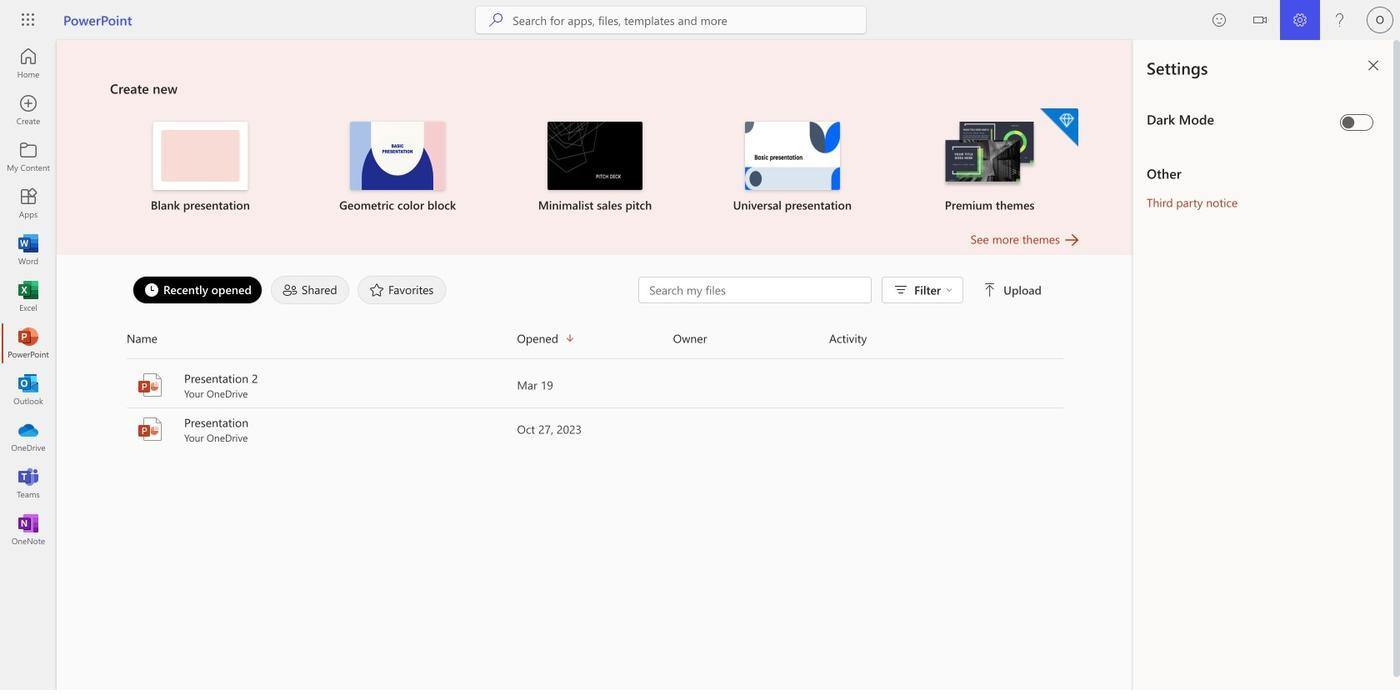 Task type: describe. For each thing, give the bounding box(es) containing it.
my content image
[[20, 148, 37, 165]]

universal presentation image
[[745, 122, 840, 190]]

apps image
[[20, 195, 37, 212]]

other element
[[1147, 164, 1380, 183]]

favorites element
[[358, 276, 446, 304]]

recently opened element
[[133, 276, 263, 304]]

displaying 2 out of 11 files. status
[[639, 277, 1045, 303]]

2 tab from the left
[[267, 276, 353, 304]]

powerpoint image for name presentation 2 cell
[[137, 372, 163, 398]]

name presentation 2 cell
[[127, 370, 517, 400]]

1 tab from the left
[[128, 276, 267, 304]]

excel image
[[20, 288, 37, 305]]

geometric color block image
[[350, 122, 445, 190]]

minimalist sales pitch element
[[506, 122, 684, 213]]

blank presentation element
[[112, 122, 289, 213]]

word image
[[20, 242, 37, 258]]

powerpoint image
[[20, 335, 37, 352]]



Task type: vqa. For each thing, say whether or not it's contained in the screenshot.
the bottommost 32x32 icon
no



Task type: locate. For each thing, give the bounding box(es) containing it.
3 tab from the left
[[353, 276, 451, 304]]

teams image
[[20, 475, 37, 492]]

onenote image
[[20, 522, 37, 538]]

main content
[[57, 40, 1134, 452]]

application
[[0, 40, 1134, 690]]

row
[[127, 325, 1064, 359]]

1 vertical spatial powerpoint image
[[137, 416, 163, 443]]

powerpoint image inside name presentation cell
[[137, 416, 163, 443]]

region
[[1084, 40, 1400, 690], [1134, 40, 1400, 690]]

name presentation cell
[[127, 414, 517, 444]]

premium themes element
[[901, 108, 1079, 213]]

minimalist sales pitch image
[[548, 122, 643, 190]]

tab list
[[128, 272, 639, 308]]

home image
[[20, 55, 37, 72]]

onedrive image
[[20, 428, 37, 445]]

premium templates diamond image
[[1040, 108, 1079, 147]]

1 powerpoint image from the top
[[137, 372, 163, 398]]

Search box. Suggestions appear as you type. search field
[[513, 7, 866, 33]]

powerpoint image for name presentation cell
[[137, 416, 163, 443]]

2 region from the left
[[1134, 40, 1400, 690]]

banner
[[0, 0, 1400, 43]]

powerpoint image inside name presentation 2 cell
[[137, 372, 163, 398]]

create image
[[20, 102, 37, 118]]

0 vertical spatial powerpoint image
[[137, 372, 163, 398]]

dark mode element
[[1147, 110, 1334, 128]]

1 region from the left
[[1084, 40, 1400, 690]]

geometric color block element
[[309, 122, 486, 213]]

shared element
[[271, 276, 349, 304]]

outlook image
[[20, 382, 37, 398]]

powerpoint image
[[137, 372, 163, 398], [137, 416, 163, 443]]

premium themes image
[[942, 122, 1037, 189]]

Search my files text field
[[648, 282, 863, 298]]

navigation
[[0, 40, 57, 554]]

activity, column 4 of 4 column header
[[829, 325, 1064, 352]]

2 powerpoint image from the top
[[137, 416, 163, 443]]

tab
[[128, 276, 267, 304], [267, 276, 353, 304], [353, 276, 451, 304]]

None search field
[[476, 7, 866, 33]]

list
[[110, 107, 1080, 230]]

universal presentation element
[[704, 122, 881, 213]]



